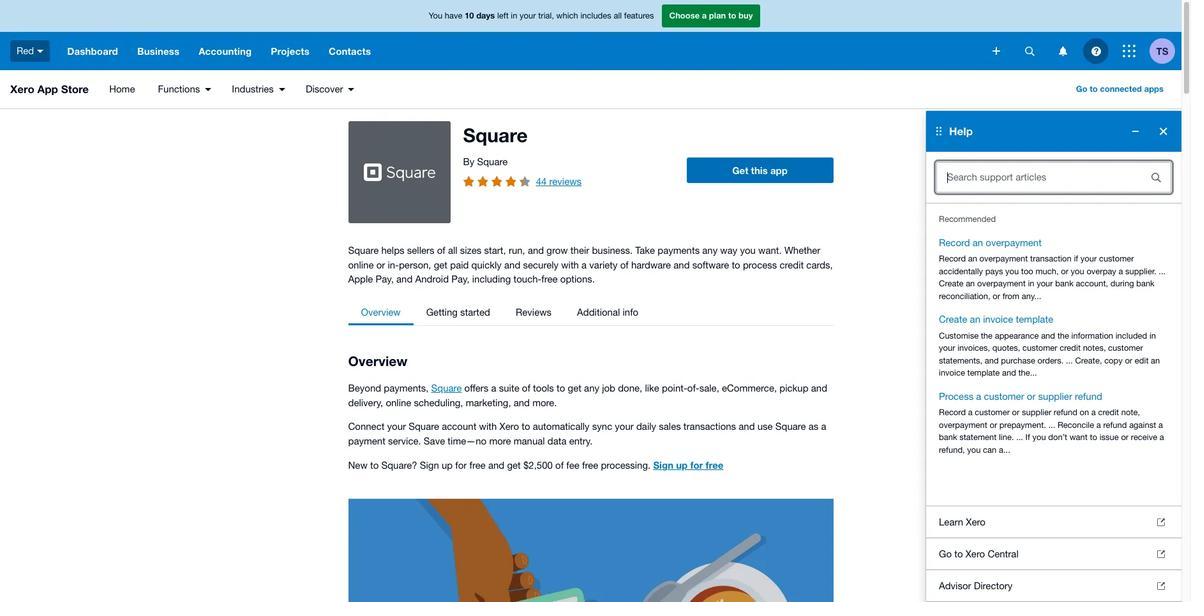 Task type: locate. For each thing, give the bounding box(es) containing it.
1 horizontal spatial online
[[386, 397, 411, 408]]

1 horizontal spatial in
[[1028, 279, 1035, 289]]

1 pay, from the left
[[376, 274, 394, 285]]

connected
[[1100, 84, 1142, 94]]

1 vertical spatial credit
[[1060, 344, 1081, 353]]

you
[[429, 11, 443, 21]]

invoice down statements,
[[939, 368, 965, 378]]

2 vertical spatial get
[[507, 460, 521, 471]]

2 the from the left
[[1058, 331, 1069, 341]]

of inside new to square? sign up for free and get $2,500 of fee free processing. sign up for free
[[555, 460, 564, 471]]

0 vertical spatial record
[[939, 237, 970, 248]]

beyond payments, square
[[348, 383, 462, 394]]

your down "customise"
[[939, 344, 956, 353]]

customer up line.
[[975, 408, 1010, 418]]

0 horizontal spatial go
[[939, 549, 952, 560]]

0 horizontal spatial up
[[442, 460, 453, 471]]

recommended element
[[939, 236, 1169, 457]]

for down transactions on the right bottom of page
[[690, 460, 703, 471]]

in up any...
[[1028, 279, 1035, 289]]

to left buy
[[728, 10, 736, 21]]

square
[[463, 124, 528, 147], [477, 156, 508, 167], [348, 245, 379, 256], [431, 383, 462, 394], [409, 421, 439, 432], [776, 421, 806, 432]]

free inside square helps sellers of all sizes start, run, and grow their business. take payments any way you want. whether online or in-person, get paid quickly and securely with a variety of hardware and software to process credit cards, apple pay, and android pay, including touch-free options.
[[542, 274, 558, 285]]

0 horizontal spatial the
[[981, 331, 993, 341]]

in inside create an invoice template customise the appearance and the information included in your invoices, quotes, customer credit notes, customer statements, and purchase orders. ... create, copy or edit an invoice template and the...
[[1150, 331, 1156, 341]]

0 vertical spatial online
[[348, 260, 374, 270]]

cards,
[[807, 260, 833, 270]]

entry.
[[569, 436, 593, 447]]

0 vertical spatial create
[[939, 279, 964, 289]]

your inside create an invoice template customise the appearance and the information included in your invoices, quotes, customer credit notes, customer statements, and purchase orders. ... create, copy or edit an invoice template and the...
[[939, 344, 956, 353]]

sign down save
[[420, 460, 439, 471]]

0 vertical spatial external link opens in new tab image
[[1158, 551, 1165, 558]]

0 horizontal spatial sign
[[420, 460, 439, 471]]

template down statements,
[[968, 368, 1000, 378]]

2 horizontal spatial get
[[568, 383, 582, 394]]

overview inside button
[[361, 307, 401, 318]]

a right process at the right
[[976, 391, 982, 402]]

get up the android
[[434, 260, 448, 270]]

your
[[520, 11, 536, 21], [1081, 254, 1097, 264], [1037, 279, 1053, 289], [939, 344, 956, 353], [387, 421, 406, 432], [615, 421, 634, 432]]

of right the sellers
[[437, 245, 445, 256]]

up
[[676, 460, 688, 471], [442, 460, 453, 471]]

free down the securely
[[542, 274, 558, 285]]

appearance
[[995, 331, 1039, 341]]

0 vertical spatial any
[[703, 245, 718, 256]]

all left features
[[614, 11, 622, 21]]

...
[[1159, 267, 1166, 276], [1066, 356, 1073, 366], [1049, 420, 1056, 430], [1017, 433, 1023, 442]]

xero left app
[[10, 82, 34, 96]]

any inside square helps sellers of all sizes start, run, and grow their business. take payments any way you want. whether online or in-person, get paid quickly and securely with a variety of hardware and software to process credit cards, apple pay, and android pay, including touch-free options.
[[703, 245, 718, 256]]

... inside record an overpayment record an overpayment transaction if your customer accidentally pays you too much, or you overpay a supplier. ... create an overpayment in your bank account, during bank reconciliation, or from any...
[[1159, 267, 1166, 276]]

1 vertical spatial online
[[386, 397, 411, 408]]

0 horizontal spatial bank
[[939, 433, 958, 442]]

business
[[137, 45, 180, 57]]

a
[[702, 10, 707, 21], [582, 260, 587, 270], [1119, 267, 1123, 276], [491, 383, 496, 394], [976, 391, 982, 402], [968, 408, 973, 418], [1092, 408, 1096, 418], [1097, 420, 1101, 430], [1159, 420, 1163, 430], [821, 421, 827, 432], [1160, 433, 1164, 442]]

0 vertical spatial all
[[614, 11, 622, 21]]

2 external link opens in new tab image from the top
[[1158, 583, 1165, 590]]

or
[[376, 260, 385, 270], [1061, 267, 1069, 276], [993, 291, 1001, 301], [1125, 356, 1133, 366], [1027, 391, 1036, 402], [1012, 408, 1020, 418], [990, 420, 997, 430], [1121, 433, 1129, 442]]

helps
[[381, 245, 405, 256]]

0 horizontal spatial template
[[968, 368, 1000, 378]]

accidentally
[[939, 267, 983, 276]]

1 create from the top
[[939, 279, 964, 289]]

job
[[602, 383, 615, 394]]

red button
[[0, 32, 58, 70]]

any inside offers a suite of tools to get any job done, like point-of-sale, ecommerce, pickup and delivery, online scheduling, marketing, and more.
[[584, 383, 600, 394]]

ts button
[[1150, 32, 1182, 70]]

0 vertical spatial credit
[[780, 260, 804, 270]]

0 horizontal spatial credit
[[780, 260, 804, 270]]

2 create from the top
[[939, 314, 968, 325]]

in right 'left'
[[511, 11, 517, 21]]

3 record from the top
[[939, 408, 966, 418]]

bank down much,
[[1056, 279, 1074, 289]]

0 horizontal spatial online
[[348, 260, 374, 270]]

1 horizontal spatial get
[[507, 460, 521, 471]]

sign right processing.
[[653, 460, 674, 471]]

or right issue
[[1121, 433, 1129, 442]]

external link opens in new tab image
[[1158, 551, 1165, 558], [1158, 583, 1165, 590]]

a down process at the right
[[968, 408, 973, 418]]

1 vertical spatial all
[[448, 245, 458, 256]]

to right tools
[[557, 383, 565, 394]]

offers
[[465, 383, 489, 394]]

square up scheduling,
[[431, 383, 462, 394]]

for down time—no at the left bottom of page
[[455, 460, 467, 471]]

0 vertical spatial refund
[[1075, 391, 1103, 402]]

or left edit
[[1125, 356, 1133, 366]]

customer down included
[[1108, 344, 1143, 353]]

started
[[460, 307, 490, 318]]

1 horizontal spatial invoice
[[983, 314, 1014, 325]]

online up apple
[[348, 260, 374, 270]]

square up 'by square'
[[463, 124, 528, 147]]

free down transactions on the right bottom of page
[[706, 460, 724, 471]]

up down save
[[442, 460, 453, 471]]

line.
[[999, 433, 1014, 442]]

of left fee
[[555, 460, 564, 471]]

1 vertical spatial record
[[939, 254, 966, 264]]

1 horizontal spatial template
[[1016, 314, 1054, 325]]

record down process at the right
[[939, 408, 966, 418]]

and left use
[[739, 421, 755, 432]]

customer down the...
[[984, 391, 1025, 402]]

1 horizontal spatial the
[[1058, 331, 1069, 341]]

refund up on
[[1075, 391, 1103, 402]]

want
[[1070, 433, 1088, 442]]

1 horizontal spatial pay,
[[452, 274, 470, 285]]

... right the supplier.
[[1159, 267, 1166, 276]]

0 vertical spatial in
[[511, 11, 517, 21]]

2 horizontal spatial in
[[1150, 331, 1156, 341]]

square up save
[[409, 421, 439, 432]]

overpayment up statement
[[939, 420, 988, 430]]

you left too
[[1006, 267, 1019, 276]]

1 external link opens in new tab image from the top
[[1158, 551, 1165, 558]]

business.
[[592, 245, 633, 256]]

overview up the beyond
[[348, 353, 408, 369]]

additional info
[[577, 307, 639, 318]]

0 horizontal spatial for
[[455, 460, 467, 471]]

whether
[[785, 245, 821, 256]]

customer inside record an overpayment record an overpayment transaction if your customer accidentally pays you too much, or you overpay a supplier. ... create an overpayment in your bank account, during bank reconciliation, or from any...
[[1099, 254, 1134, 264]]

your left trial,
[[520, 11, 536, 21]]

get
[[434, 260, 448, 270], [568, 383, 582, 394], [507, 460, 521, 471]]

0 vertical spatial get
[[434, 260, 448, 270]]

2 vertical spatial record
[[939, 408, 966, 418]]

go down learn
[[939, 549, 952, 560]]

record up accidentally
[[939, 254, 966, 264]]

transactions
[[684, 421, 736, 432]]

apple
[[348, 274, 373, 285]]

info
[[623, 307, 639, 318]]

0 vertical spatial supplier
[[1039, 391, 1073, 402]]

get left $2,500
[[507, 460, 521, 471]]

2 horizontal spatial credit
[[1098, 408, 1119, 418]]

refund
[[1075, 391, 1103, 402], [1054, 408, 1078, 418], [1104, 420, 1127, 430]]

square left as on the bottom right
[[776, 421, 806, 432]]

recommended
[[939, 215, 996, 224]]

a inside square helps sellers of all sizes start, run, and grow their business. take payments any way you want. whether online or in-person, get paid quickly and securely with a variety of hardware and software to process credit cards, apple pay, and android pay, including touch-free options.
[[582, 260, 587, 270]]

dashboard link
[[58, 32, 128, 70]]

or inside create an invoice template customise the appearance and the information included in your invoices, quotes, customer credit notes, customer statements, and purchase orders. ... create, copy or edit an invoice template and the...
[[1125, 356, 1133, 366]]

your down much,
[[1037, 279, 1053, 289]]

store
[[61, 82, 89, 96]]

record down recommended
[[939, 237, 970, 248]]

template down any...
[[1016, 314, 1054, 325]]

processing.
[[601, 460, 651, 471]]

refund up issue
[[1104, 420, 1127, 430]]

customer up overpay
[[1099, 254, 1134, 264]]

connect your square account with xero to automatically sync your daily sales transactions and use square as a payment service. save time—no more manual data entry.
[[348, 421, 827, 447]]

to
[[728, 10, 736, 21], [1090, 84, 1098, 94], [732, 260, 740, 270], [557, 383, 565, 394], [522, 421, 530, 432], [1090, 433, 1098, 442], [370, 460, 379, 471], [955, 549, 963, 560]]

features
[[624, 11, 654, 21]]

to up manual
[[522, 421, 530, 432]]

2 vertical spatial credit
[[1098, 408, 1119, 418]]

1 vertical spatial create
[[939, 314, 968, 325]]

save
[[424, 436, 445, 447]]

discover button
[[296, 70, 365, 109]]

supplier.
[[1126, 267, 1157, 276]]

square inside square helps sellers of all sizes start, run, and grow their business. take payments any way you want. whether online or in-person, get paid quickly and securely with a variety of hardware and software to process credit cards, apple pay, and android pay, including touch-free options.
[[348, 245, 379, 256]]

pay,
[[376, 274, 394, 285], [452, 274, 470, 285]]

1 horizontal spatial all
[[614, 11, 622, 21]]

1 vertical spatial in
[[1028, 279, 1035, 289]]

0 horizontal spatial any
[[584, 383, 600, 394]]

credit left note,
[[1098, 408, 1119, 418]]

1 horizontal spatial with
[[561, 260, 579, 270]]

to up advisor
[[955, 549, 963, 560]]

sizes
[[460, 245, 482, 256]]

menu containing home
[[97, 70, 365, 109]]

1 vertical spatial template
[[968, 368, 1000, 378]]

1 vertical spatial get
[[568, 383, 582, 394]]

a left plan
[[702, 10, 707, 21]]

and down payments
[[674, 260, 690, 270]]

and inside connect your square account with xero to automatically sync your daily sales transactions and use square as a payment service. save time—no more manual data entry.
[[739, 421, 755, 432]]

choose
[[669, 10, 700, 21]]

connect
[[348, 421, 385, 432]]

get inside offers a suite of tools to get any job done, like point-of-sale, ecommerce, pickup and delivery, online scheduling, marketing, and more.
[[568, 383, 582, 394]]

touch-
[[514, 274, 542, 285]]

0 horizontal spatial pay,
[[376, 274, 394, 285]]

from
[[1003, 291, 1020, 301]]

get right tools
[[568, 383, 582, 394]]

point-
[[662, 383, 688, 394]]

a up during
[[1119, 267, 1123, 276]]

sign inside new to square? sign up for free and get $2,500 of fee free processing. sign up for free
[[420, 460, 439, 471]]

delivery,
[[348, 397, 383, 408]]

reviews button
[[503, 300, 564, 325]]

bank inside the process a customer or supplier refund record a customer or supplier refund on a credit note, overpayment or prepayment. ... reconcile a refund against a bank statement line. ... if you don't want to issue or receive a refund, you can a...
[[939, 433, 958, 442]]

a right as on the bottom right
[[821, 421, 827, 432]]

and up the securely
[[528, 245, 544, 256]]

... right orders. at the bottom right
[[1066, 356, 1073, 366]]

sellers
[[407, 245, 434, 256]]

1 horizontal spatial any
[[703, 245, 718, 256]]

tree
[[348, 300, 651, 325]]

done,
[[618, 383, 642, 394]]

... left if
[[1017, 433, 1023, 442]]

their
[[571, 245, 590, 256]]

0 vertical spatial with
[[561, 260, 579, 270]]

run,
[[509, 245, 525, 256]]

svg image
[[1123, 45, 1136, 57], [1025, 46, 1035, 56], [1059, 46, 1067, 56], [1091, 46, 1101, 56], [993, 47, 1000, 55], [37, 50, 44, 53]]

with up more
[[479, 421, 497, 432]]

the up invoices, on the bottom
[[981, 331, 993, 341]]

to down way
[[732, 260, 740, 270]]

ecommerce,
[[722, 383, 777, 394]]

create down accidentally
[[939, 279, 964, 289]]

which
[[557, 11, 578, 21]]

a inside offers a suite of tools to get any job done, like point-of-sale, ecommerce, pickup and delivery, online scheduling, marketing, and more.
[[491, 383, 496, 394]]

and inside new to square? sign up for free and get $2,500 of fee free processing. sign up for free
[[488, 460, 505, 471]]

invoice up appearance
[[983, 314, 1014, 325]]

0 horizontal spatial invoice
[[939, 368, 965, 378]]

customer up orders. at the bottom right
[[1023, 344, 1058, 353]]

to inside the process a customer or supplier refund record a customer or supplier refund on a credit note, overpayment or prepayment. ... reconcile a refund against a bank statement line. ... if you don't want to issue or receive a refund, you can a...
[[1090, 433, 1098, 442]]

credit inside create an invoice template customise the appearance and the information included in your invoices, quotes, customer credit notes, customer statements, and purchase orders. ... create, copy or edit an invoice template and the...
[[1060, 344, 1081, 353]]

1 vertical spatial go
[[939, 549, 952, 560]]

to right 'want'
[[1090, 433, 1098, 442]]

0 horizontal spatial get
[[434, 260, 448, 270]]

a down their
[[582, 260, 587, 270]]

1 vertical spatial external link opens in new tab image
[[1158, 583, 1165, 590]]

all
[[614, 11, 622, 21], [448, 245, 458, 256]]

you can click and drag the help menu image
[[937, 127, 942, 136]]

days
[[476, 10, 495, 21]]

of
[[437, 245, 445, 256], [620, 260, 629, 270], [522, 383, 531, 394], [555, 460, 564, 471]]

create up "customise"
[[939, 314, 968, 325]]

if
[[1026, 433, 1030, 442]]

in-
[[388, 260, 399, 270]]

and down more
[[488, 460, 505, 471]]

1 horizontal spatial go
[[1076, 84, 1088, 94]]

bank down the supplier.
[[1137, 279, 1155, 289]]

1 vertical spatial with
[[479, 421, 497, 432]]

credit up create,
[[1060, 344, 1081, 353]]

2 vertical spatial refund
[[1104, 420, 1127, 430]]

xero
[[10, 82, 34, 96], [500, 421, 519, 432], [966, 517, 986, 528], [966, 549, 985, 560]]

menu
[[97, 70, 365, 109]]

in inside record an overpayment record an overpayment transaction if your customer accidentally pays you too much, or you overpay a supplier. ... create an overpayment in your bank account, during bank reconciliation, or from any...
[[1028, 279, 1035, 289]]

contacts
[[329, 45, 371, 57]]

0 horizontal spatial in
[[511, 11, 517, 21]]

square image
[[348, 499, 834, 603]]

go for go to xero central
[[939, 549, 952, 560]]

free right fee
[[582, 460, 598, 471]]

a up the marketing,
[[491, 383, 496, 394]]

10
[[465, 10, 474, 21]]

online down beyond payments, square
[[386, 397, 411, 408]]

supplier up reconcile at the bottom of the page
[[1039, 391, 1073, 402]]

any...
[[1022, 291, 1042, 301]]

any
[[703, 245, 718, 256], [584, 383, 600, 394]]

all up paid
[[448, 245, 458, 256]]

account
[[442, 421, 477, 432]]

0 vertical spatial overview
[[361, 307, 401, 318]]

record inside the process a customer or supplier refund record a customer or supplier refund on a credit note, overpayment or prepayment. ... reconcile a refund against a bank statement line. ... if you don't want to issue or receive a refund, you can a...
[[939, 408, 966, 418]]

template
[[1016, 314, 1054, 325], [968, 368, 1000, 378]]

xero right learn
[[966, 517, 986, 528]]

refund,
[[939, 445, 965, 455]]

a right against
[[1159, 420, 1163, 430]]

plan
[[709, 10, 726, 21]]

1 horizontal spatial credit
[[1060, 344, 1081, 353]]

0 horizontal spatial with
[[479, 421, 497, 432]]

up down sales
[[676, 460, 688, 471]]

0 horizontal spatial all
[[448, 245, 458, 256]]

1 record from the top
[[939, 237, 970, 248]]

much,
[[1036, 267, 1059, 276]]

go
[[1076, 84, 1088, 94], [939, 549, 952, 560]]

1 vertical spatial any
[[584, 383, 600, 394]]

overview down apple
[[361, 307, 401, 318]]

0 vertical spatial go
[[1076, 84, 1088, 94]]

2 vertical spatial in
[[1150, 331, 1156, 341]]

go inside help group
[[939, 549, 952, 560]]



Task type: vqa. For each thing, say whether or not it's contained in the screenshot.
Record to the middle
yes



Task type: describe. For each thing, give the bounding box(es) containing it.
external link opens in new tab image for go to xero central
[[1158, 551, 1165, 558]]

you down statement
[[967, 445, 981, 455]]

go to xero central
[[939, 549, 1019, 560]]

a...
[[999, 445, 1011, 455]]

a inside record an overpayment record an overpayment transaction if your customer accidentally pays you too much, or you overpay a supplier. ... create an overpayment in your bank account, during bank reconciliation, or from any...
[[1119, 267, 1123, 276]]

help banner
[[0, 0, 1182, 603]]

1 horizontal spatial up
[[676, 460, 688, 471]]

overpayment up "pays"
[[980, 254, 1028, 264]]

securely
[[523, 260, 559, 270]]

an up reconciliation,
[[966, 279, 975, 289]]

on
[[1080, 408, 1089, 418]]

more
[[489, 436, 511, 447]]

options.
[[560, 274, 595, 285]]

with inside square helps sellers of all sizes start, run, and grow their business. take payments any way you want. whether online or in-person, get paid quickly and securely with a variety of hardware and software to process credit cards, apple pay, and android pay, including touch-free options.
[[561, 260, 579, 270]]

collapse help menu image
[[1123, 119, 1149, 144]]

to left connected
[[1090, 84, 1098, 94]]

credit inside square helps sellers of all sizes start, run, and grow their business. take payments any way you want. whether online or in-person, get paid quickly and securely with a variety of hardware and software to process credit cards, apple pay, and android pay, including touch-free options.
[[780, 260, 804, 270]]

tree containing overview
[[348, 300, 651, 325]]

this
[[751, 164, 768, 176]]

ts
[[1157, 45, 1169, 57]]

invoices,
[[958, 344, 990, 353]]

square link
[[431, 383, 462, 394]]

to inside new to square? sign up for free and get $2,500 of fee free processing. sign up for free
[[370, 460, 379, 471]]

for inside new to square? sign up for free and get $2,500 of fee free processing. sign up for free
[[455, 460, 467, 471]]

advisor directory
[[939, 581, 1013, 592]]

1 horizontal spatial bank
[[1056, 279, 1074, 289]]

or up prepayment.
[[1012, 408, 1020, 418]]

business button
[[128, 32, 189, 70]]

your inside you have 10 days left in your trial, which includes all features
[[520, 11, 536, 21]]

... inside create an invoice template customise the appearance and the information included in your invoices, quotes, customer credit notes, customer statements, and purchase orders. ... create, copy or edit an invoice template and the...
[[1066, 356, 1073, 366]]

by square
[[463, 156, 508, 167]]

overpayment up too
[[986, 237, 1042, 248]]

process a customer or supplier refund record a customer or supplier refund on a credit note, overpayment or prepayment. ... reconcile a refund against a bank statement line. ... if you don't want to issue or receive a refund, you can a...
[[939, 391, 1164, 455]]

all inside you have 10 days left in your trial, which includes all features
[[614, 11, 622, 21]]

1 horizontal spatial for
[[690, 460, 703, 471]]

xero left central
[[966, 549, 985, 560]]

way
[[720, 245, 738, 256]]

marketing,
[[466, 397, 511, 408]]

overpay
[[1087, 267, 1117, 276]]

take
[[635, 245, 655, 256]]

Search support articles field
[[937, 165, 1136, 190]]

of inside offers a suite of tools to get any job done, like point-of-sale, ecommerce, pickup and delivery, online scheduling, marketing, and more.
[[522, 383, 531, 394]]

overpayment down "pays"
[[977, 279, 1026, 289]]

an up "customise"
[[970, 314, 981, 325]]

use
[[758, 421, 773, 432]]

or inside square helps sellers of all sizes start, run, and grow their business. take payments any way you want. whether online or in-person, get paid quickly and securely with a variety of hardware and software to process credit cards, apple pay, and android pay, including touch-free options.
[[376, 260, 385, 270]]

go for go to connected apps
[[1076, 84, 1088, 94]]

your up service.
[[387, 421, 406, 432]]

you down if
[[1071, 267, 1085, 276]]

and down person, on the top left of page
[[397, 274, 413, 285]]

get
[[732, 164, 749, 176]]

app
[[37, 82, 58, 96]]

in inside you have 10 days left in your trial, which includes all features
[[511, 11, 517, 21]]

left
[[497, 11, 509, 21]]

includes
[[581, 11, 612, 21]]

home button
[[97, 70, 148, 109]]

scheduling,
[[414, 397, 463, 408]]

external link opens in new tab image for advisor directory
[[1158, 583, 1165, 590]]

a right receive
[[1160, 433, 1164, 442]]

or down the...
[[1027, 391, 1036, 402]]

overpayment inside the process a customer or supplier refund record a customer or supplier refund on a credit note, overpayment or prepayment. ... reconcile a refund against a bank statement line. ... if you don't want to issue or receive a refund, you can a...
[[939, 420, 988, 430]]

go to connected apps link
[[1069, 79, 1172, 100]]

1 vertical spatial overview
[[348, 353, 408, 369]]

manual
[[514, 436, 545, 447]]

getting
[[426, 307, 458, 318]]

xero inside connect your square account with xero to automatically sync your daily sales transactions and use square as a payment service. save time—no more manual data entry.
[[500, 421, 519, 432]]

accounting
[[199, 45, 252, 57]]

to inside connect your square account with xero to automatically sync your daily sales transactions and use square as a payment service. save time—no more manual data entry.
[[522, 421, 530, 432]]

choose a plan to buy
[[669, 10, 753, 21]]

industries
[[232, 84, 274, 94]]

or right much,
[[1061, 267, 1069, 276]]

your left the daily
[[615, 421, 634, 432]]

1 vertical spatial refund
[[1054, 408, 1078, 418]]

apps
[[1145, 84, 1164, 94]]

or up statement
[[990, 420, 997, 430]]

onboarding help options for new xero users group
[[926, 602, 1182, 603]]

sale,
[[700, 383, 719, 394]]

home
[[109, 84, 135, 94]]

an right edit
[[1151, 356, 1160, 366]]

external link opens in new tab image
[[1158, 519, 1165, 526]]

all inside square helps sellers of all sizes start, run, and grow their business. take payments any way you want. whether online or in-person, get paid quickly and securely with a variety of hardware and software to process credit cards, apple pay, and android pay, including touch-free options.
[[448, 245, 458, 256]]

receive
[[1131, 433, 1158, 442]]

create inside record an overpayment record an overpayment transaction if your customer accidentally pays you too much, or you overpay a supplier. ... create an overpayment in your bank account, during bank reconciliation, or from any...
[[939, 279, 964, 289]]

accounting button
[[189, 32, 261, 70]]

2 record from the top
[[939, 254, 966, 264]]

red
[[17, 45, 34, 56]]

reconciliation,
[[939, 291, 991, 301]]

the...
[[1019, 368, 1037, 378]]

or left from
[[993, 291, 1001, 301]]

new
[[348, 460, 368, 471]]

create inside create an invoice template customise the appearance and the information included in your invoices, quotes, customer credit notes, customer statements, and purchase orders. ... create, copy or edit an invoice template and the...
[[939, 314, 968, 325]]

to inside offers a suite of tools to get any job done, like point-of-sale, ecommerce, pickup and delivery, online scheduling, marketing, and more.
[[557, 383, 565, 394]]

to inside square helps sellers of all sizes start, run, and grow their business. take payments any way you want. whether online or in-person, get paid quickly and securely with a variety of hardware and software to process credit cards, apple pay, and android pay, including touch-free options.
[[732, 260, 740, 270]]

1 vertical spatial supplier
[[1022, 408, 1052, 418]]

svg image inside red popup button
[[37, 50, 44, 53]]

a right on
[[1092, 408, 1096, 418]]

square right by
[[477, 156, 508, 167]]

close help menu image
[[1151, 119, 1177, 144]]

and down purchase
[[1002, 368, 1016, 378]]

functions
[[158, 84, 200, 94]]

daily
[[637, 421, 656, 432]]

projects button
[[261, 32, 319, 70]]

submit search image
[[1144, 165, 1169, 190]]

more.
[[533, 397, 557, 408]]

and down suite
[[514, 397, 530, 408]]

and right pickup
[[811, 383, 827, 394]]

a up issue
[[1097, 420, 1101, 430]]

payments,
[[384, 383, 429, 394]]

credit inside the process a customer or supplier refund record a customer or supplier refund on a credit note, overpayment or prepayment. ... reconcile a refund against a bank statement line. ... if you don't want to issue or receive a refund, you can a...
[[1098, 408, 1119, 418]]

pickup
[[780, 383, 809, 394]]

you inside square helps sellers of all sizes start, run, and grow their business. take payments any way you want. whether online or in-person, get paid quickly and securely with a variety of hardware and software to process credit cards, apple pay, and android pay, including touch-free options.
[[740, 245, 756, 256]]

an up accidentally
[[968, 254, 977, 264]]

with inside connect your square account with xero to automatically sync your daily sales transactions and use square as a payment service. save time—no more manual data entry.
[[479, 421, 497, 432]]

1 vertical spatial invoice
[[939, 368, 965, 378]]

can
[[983, 445, 997, 455]]

2 pay, from the left
[[452, 274, 470, 285]]

a inside connect your square account with xero to automatically sync your daily sales transactions and use square as a payment service. save time—no more manual data entry.
[[821, 421, 827, 432]]

up inside new to square? sign up for free and get $2,500 of fee free processing. sign up for free
[[442, 460, 453, 471]]

payments
[[658, 245, 700, 256]]

and down run,
[[504, 260, 521, 270]]

service.
[[388, 436, 421, 447]]

1 horizontal spatial sign
[[653, 460, 674, 471]]

suite
[[499, 383, 520, 394]]

getting started button
[[414, 300, 503, 325]]

online inside square helps sellers of all sizes start, run, and grow their business. take payments any way you want. whether online or in-person, get paid quickly and securely with a variety of hardware and software to process credit cards, apple pay, and android pay, including touch-free options.
[[348, 260, 374, 270]]

if
[[1074, 254, 1078, 264]]

you right if
[[1033, 433, 1046, 442]]

learn
[[939, 517, 964, 528]]

reviews
[[549, 176, 582, 187]]

0 vertical spatial invoice
[[983, 314, 1014, 325]]

have
[[445, 11, 463, 21]]

1 the from the left
[[981, 331, 993, 341]]

notes,
[[1083, 344, 1106, 353]]

beyond
[[348, 383, 381, 394]]

statement
[[960, 433, 997, 442]]

issue
[[1100, 433, 1119, 442]]

new to square? sign up for free and get $2,500 of fee free processing. sign up for free
[[348, 460, 724, 471]]

help group
[[926, 111, 1182, 603]]

dashboard
[[67, 45, 118, 57]]

free down time—no at the left bottom of page
[[470, 460, 486, 471]]

record an overpayment link
[[939, 236, 1042, 250]]

central
[[988, 549, 1019, 560]]

quotes,
[[993, 344, 1021, 353]]

sales
[[659, 421, 681, 432]]

functions button
[[148, 70, 222, 109]]

create an invoice template link
[[939, 313, 1054, 327]]

learn xero
[[939, 517, 986, 528]]

0 vertical spatial template
[[1016, 314, 1054, 325]]

contacts button
[[319, 32, 381, 70]]

an down recommended
[[973, 237, 983, 248]]

projects
[[271, 45, 310, 57]]

and up orders. at the bottom right
[[1041, 331, 1055, 341]]

tools
[[533, 383, 554, 394]]

... up don't at bottom
[[1049, 420, 1056, 430]]

software
[[693, 260, 729, 270]]

of-
[[688, 383, 700, 394]]

getting started
[[426, 307, 490, 318]]

xero app store
[[10, 82, 89, 96]]

get inside square helps sellers of all sizes start, run, and grow their business. take payments any way you want. whether online or in-person, get paid quickly and securely with a variety of hardware and software to process credit cards, apple pay, and android pay, including touch-free options.
[[434, 260, 448, 270]]

copy
[[1105, 356, 1123, 366]]

and down quotes,
[[985, 356, 999, 366]]

online inside offers a suite of tools to get any job done, like point-of-sale, ecommerce, pickup and delivery, online scheduling, marketing, and more.
[[386, 397, 411, 408]]

get this app link
[[687, 157, 834, 183]]

discover
[[306, 84, 343, 94]]

too
[[1021, 267, 1034, 276]]

variety
[[590, 260, 618, 270]]

of down business.
[[620, 260, 629, 270]]

additional info button
[[564, 300, 651, 325]]

get inside new to square? sign up for free and get $2,500 of fee free processing. sign up for free
[[507, 460, 521, 471]]

2 horizontal spatial bank
[[1137, 279, 1155, 289]]

note,
[[1122, 408, 1140, 418]]

your right if
[[1081, 254, 1097, 264]]

included
[[1116, 331, 1148, 341]]



